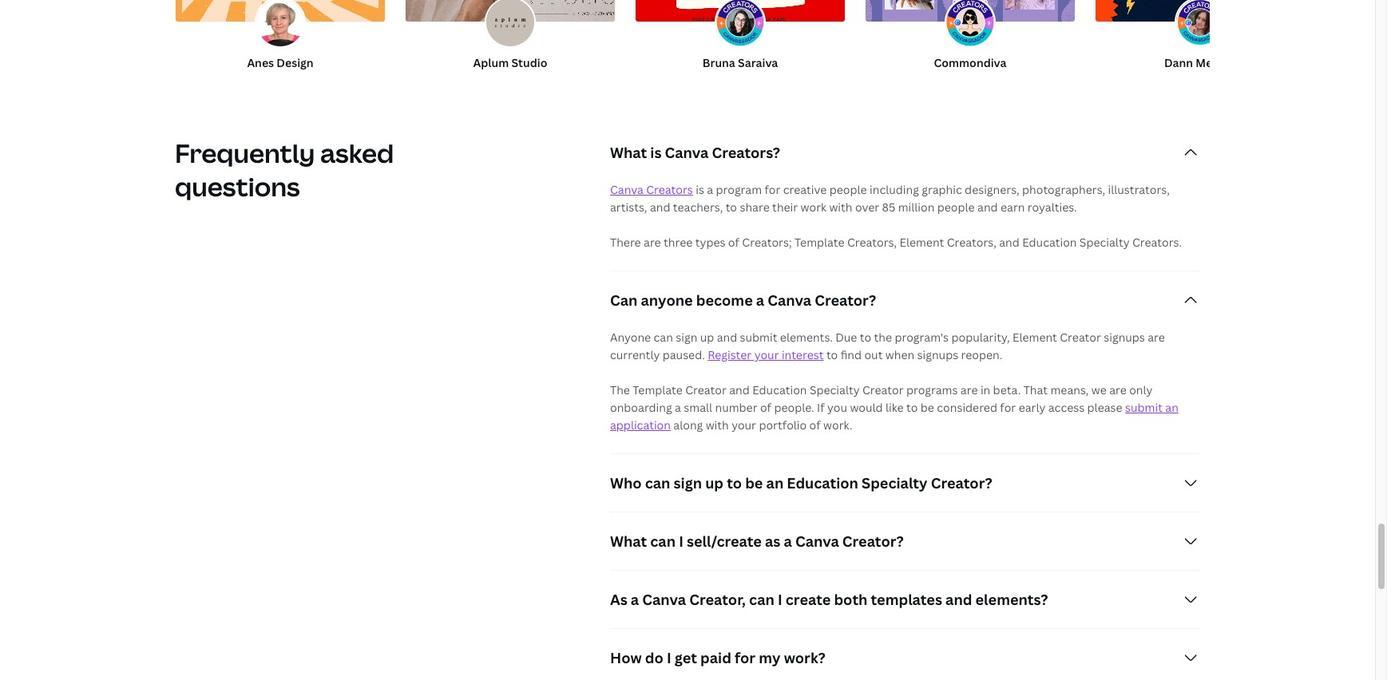 Task type: describe. For each thing, give the bounding box(es) containing it.
to inside the template creator and education specialty creator programs are in beta. that means, we are only onboarding a small number of people. if you would like to be considered for early access please
[[907, 400, 918, 415]]

as a canva creator, can i create both templates and elements?
[[610, 590, 1048, 610]]

how do i get paid for my work? button
[[610, 630, 1201, 681]]

2 creators, from the left
[[947, 235, 997, 250]]

creator,
[[690, 590, 746, 610]]

a inside the template creator and education specialty creator programs are in beta. that means, we are only onboarding a small number of people. if you would like to be considered for early access please
[[675, 400, 681, 415]]

creator inside the anyone can sign up and submit elements. due to the program's popularity, element creator signups are currently paused.
[[1060, 330, 1102, 345]]

aplum
[[473, 55, 509, 70]]

canva right as
[[643, 590, 686, 610]]

bruna
[[703, 55, 736, 70]]

submit inside submit an application
[[1126, 400, 1163, 415]]

can anyone become a canva creator?
[[610, 291, 876, 310]]

dann medina link
[[1095, 0, 1306, 71]]

along
[[674, 418, 703, 433]]

do
[[645, 649, 664, 668]]

share
[[740, 200, 770, 215]]

paid
[[701, 649, 732, 668]]

people.
[[774, 400, 815, 415]]

a inside 'dropdown button'
[[784, 532, 792, 551]]

work?
[[784, 649, 826, 668]]

what can i sell/create as a canva creator? button
[[610, 513, 1201, 570]]

0 horizontal spatial people
[[830, 182, 867, 197]]

are inside the anyone can sign up and submit elements. due to the program's popularity, element creator signups are currently paused.
[[1148, 330, 1165, 345]]

sign for and
[[676, 330, 698, 345]]

education inside dropdown button
[[787, 474, 859, 493]]

creators?
[[712, 143, 781, 162]]

0 vertical spatial education
[[1023, 235, 1077, 250]]

with inside is a program for creative people including graphic designers, photographers, illustrators, artists, and teachers, to share their work with over 85 million people and earn royalties.
[[830, 200, 853, 215]]

is inside dropdown button
[[651, 143, 662, 162]]

be inside dropdown button
[[745, 474, 763, 493]]

both
[[834, 590, 868, 610]]

1 vertical spatial creator?
[[931, 474, 993, 493]]

templates
[[871, 590, 943, 610]]

royalties.
[[1028, 200, 1077, 215]]

of inside the template creator and education specialty creator programs are in beta. that means, we are only onboarding a small number of people. if you would like to be considered for early access please
[[760, 400, 772, 415]]

photographers,
[[1023, 182, 1106, 197]]

commondiva link
[[865, 0, 1076, 71]]

and down canva creators link
[[650, 200, 671, 215]]

popularity,
[[952, 330, 1010, 345]]

as a canva creator, can i create both templates and elements? button
[[610, 571, 1201, 629]]

would
[[850, 400, 883, 415]]

who can sign up to be an education specialty creator? button
[[610, 455, 1201, 512]]

elements.
[[780, 330, 833, 345]]

canva up elements.
[[768, 291, 812, 310]]

artists,
[[610, 200, 647, 215]]

medina
[[1196, 55, 1237, 70]]

the
[[874, 330, 892, 345]]

submit an application
[[610, 400, 1179, 433]]

early
[[1019, 400, 1046, 415]]

2 horizontal spatial i
[[778, 590, 783, 610]]

who
[[610, 474, 642, 493]]

onboarding
[[610, 400, 672, 415]]

the
[[610, 383, 630, 398]]

programs
[[907, 383, 958, 398]]

creative
[[783, 182, 827, 197]]

and down earn
[[1000, 235, 1020, 250]]

anyone can sign up and submit elements. due to the program's popularity, element creator signups are currently paused.
[[610, 330, 1165, 363]]

and inside the template creator and education specialty creator programs are in beta. that means, we are only onboarding a small number of people. if you would like to be considered for early access please
[[730, 383, 750, 398]]

creators.
[[1133, 235, 1182, 250]]

create
[[786, 590, 831, 610]]

aplum studio link
[[405, 0, 616, 71]]

what is canva creators?
[[610, 143, 781, 162]]

interest
[[782, 348, 824, 363]]

dann medina
[[1165, 55, 1237, 70]]

access
[[1049, 400, 1085, 415]]

up for and
[[700, 330, 714, 345]]

creators
[[646, 182, 693, 197]]

beta.
[[993, 383, 1021, 398]]

anyone
[[641, 291, 693, 310]]

their
[[773, 200, 798, 215]]

including
[[870, 182, 919, 197]]

means,
[[1051, 383, 1089, 398]]

reopen.
[[961, 348, 1003, 363]]

for inside dropdown button
[[735, 649, 756, 668]]

elements?
[[976, 590, 1048, 610]]

out
[[865, 348, 883, 363]]

considered
[[937, 400, 998, 415]]

like
[[886, 400, 904, 415]]

is a program for creative people including graphic designers, photographers, illustrators, artists, and teachers, to share their work with over 85 million people and earn royalties.
[[610, 182, 1170, 215]]

can anyone become a canva creator? button
[[610, 272, 1201, 329]]

and inside the anyone can sign up and submit elements. due to the program's popularity, element creator signups are currently paused.
[[717, 330, 738, 345]]

as
[[765, 532, 781, 551]]

1 vertical spatial with
[[706, 418, 729, 433]]

canva up artists,
[[610, 182, 644, 197]]

small
[[684, 400, 713, 415]]

types
[[696, 235, 726, 250]]

portfolio
[[759, 418, 807, 433]]

designers,
[[965, 182, 1020, 197]]

1 vertical spatial your
[[732, 418, 757, 433]]

saraiva
[[738, 55, 778, 70]]

for inside the template creator and education specialty creator programs are in beta. that means, we are only onboarding a small number of people. if you would like to be considered for early access please
[[1000, 400, 1016, 415]]

creator? inside 'dropdown button'
[[843, 532, 904, 551]]

can
[[610, 291, 638, 310]]

how
[[610, 649, 642, 668]]

1 vertical spatial people
[[938, 200, 975, 215]]

earn
[[1001, 200, 1025, 215]]

paused.
[[663, 348, 705, 363]]

of for portfolio
[[810, 418, 821, 433]]

canva inside 'dropdown button'
[[796, 532, 839, 551]]

illustrators,
[[1108, 182, 1170, 197]]

1 horizontal spatial creator
[[863, 383, 904, 398]]

please
[[1088, 400, 1123, 415]]

bruna saraiva
[[703, 55, 778, 70]]



Task type: vqa. For each thing, say whether or not it's contained in the screenshot.
middle of
yes



Task type: locate. For each thing, give the bounding box(es) containing it.
to up "sell/create" on the bottom
[[727, 474, 742, 493]]

1 vertical spatial is
[[696, 182, 705, 197]]

an
[[1166, 400, 1179, 415], [767, 474, 784, 493]]

1 horizontal spatial signups
[[1104, 330, 1145, 345]]

creators;
[[742, 235, 792, 250]]

there
[[610, 235, 641, 250]]

0 vertical spatial sign
[[676, 330, 698, 345]]

signups up the only
[[1104, 330, 1145, 345]]

and down designers,
[[978, 200, 998, 215]]

specialty inside the template creator and education specialty creator programs are in beta. that means, we are only onboarding a small number of people. if you would like to be considered for early access please
[[810, 383, 860, 398]]

1 vertical spatial specialty
[[810, 383, 860, 398]]

sign up the paused.
[[676, 330, 698, 345]]

85
[[882, 200, 896, 215]]

canva right the as
[[796, 532, 839, 551]]

creator? down considered on the right bottom
[[931, 474, 993, 493]]

1 vertical spatial be
[[745, 474, 763, 493]]

up up register
[[700, 330, 714, 345]]

1 vertical spatial submit
[[1126, 400, 1163, 415]]

0 vertical spatial submit
[[740, 330, 778, 345]]

for up their
[[765, 182, 781, 197]]

in
[[981, 383, 991, 398]]

with down number
[[706, 418, 729, 433]]

2 horizontal spatial creator
[[1060, 330, 1102, 345]]

frequently
[[175, 136, 315, 170]]

1 vertical spatial of
[[760, 400, 772, 415]]

canva creators link
[[610, 182, 693, 197]]

1 horizontal spatial element
[[1013, 330, 1058, 345]]

0 horizontal spatial be
[[745, 474, 763, 493]]

i for sell/create
[[679, 532, 684, 551]]

1 horizontal spatial is
[[696, 182, 705, 197]]

be up what can i sell/create as a canva creator?
[[745, 474, 763, 493]]

program's
[[895, 330, 949, 345]]

that
[[1024, 383, 1048, 398]]

anes design link
[[175, 0, 386, 71]]

0 vertical spatial for
[[765, 182, 781, 197]]

to
[[726, 200, 737, 215], [860, 330, 872, 345], [827, 348, 838, 363], [907, 400, 918, 415], [727, 474, 742, 493]]

sign inside the anyone can sign up and submit elements. due to the program's popularity, element creator signups are currently paused.
[[676, 330, 698, 345]]

are right we
[[1110, 383, 1127, 398]]

of right types
[[728, 235, 740, 250]]

to inside dropdown button
[[727, 474, 742, 493]]

for
[[765, 182, 781, 197], [1000, 400, 1016, 415], [735, 649, 756, 668]]

your
[[755, 348, 779, 363], [732, 418, 757, 433]]

2 vertical spatial education
[[787, 474, 859, 493]]

specialty
[[1080, 235, 1130, 250], [810, 383, 860, 398], [862, 474, 928, 493]]

are up the only
[[1148, 330, 1165, 345]]

0 horizontal spatial creator
[[686, 383, 727, 398]]

sign
[[676, 330, 698, 345], [674, 474, 702, 493]]

there are three types of creators; template creators, element creators, and education specialty creators.
[[610, 235, 1182, 250]]

1 vertical spatial element
[[1013, 330, 1058, 345]]

submit an application link
[[610, 400, 1179, 433]]

1 horizontal spatial submit
[[1126, 400, 1163, 415]]

what can i sell/create as a canva creator?
[[610, 532, 904, 551]]

2 vertical spatial specialty
[[862, 474, 928, 493]]

bruna saraiva link
[[635, 0, 846, 71]]

1 vertical spatial an
[[767, 474, 784, 493]]

graphic
[[922, 182, 962, 197]]

and up number
[[730, 383, 750, 398]]

become
[[696, 291, 753, 310]]

creator?
[[815, 291, 876, 310], [931, 474, 993, 493], [843, 532, 904, 551]]

0 vertical spatial creator?
[[815, 291, 876, 310]]

to down 'program'
[[726, 200, 737, 215]]

along with your portfolio of work.
[[671, 418, 853, 433]]

what for what is canva creators?
[[610, 143, 647, 162]]

people down graphic
[[938, 200, 975, 215]]

1 vertical spatial education
[[753, 383, 807, 398]]

submit up register your interest link
[[740, 330, 778, 345]]

can inside 'dropdown button'
[[651, 532, 676, 551]]

0 vertical spatial is
[[651, 143, 662, 162]]

my
[[759, 649, 781, 668]]

up up "sell/create" on the bottom
[[706, 474, 724, 493]]

only
[[1130, 383, 1153, 398]]

0 horizontal spatial element
[[900, 235, 945, 250]]

education up people.
[[753, 383, 807, 398]]

1 horizontal spatial with
[[830, 200, 853, 215]]

if
[[817, 400, 825, 415]]

signups inside the anyone can sign up and submit elements. due to the program's popularity, element creator signups are currently paused.
[[1104, 330, 1145, 345]]

your left interest at the bottom right of the page
[[755, 348, 779, 363]]

a
[[707, 182, 714, 197], [756, 291, 765, 310], [675, 400, 681, 415], [784, 532, 792, 551], [631, 590, 639, 610]]

1 horizontal spatial for
[[765, 182, 781, 197]]

be down programs
[[921, 400, 935, 415]]

1 horizontal spatial be
[[921, 400, 935, 415]]

to right like
[[907, 400, 918, 415]]

1 horizontal spatial people
[[938, 200, 975, 215]]

for inside is a program for creative people including graphic designers, photographers, illustrators, artists, and teachers, to share their work with over 85 million people and earn royalties.
[[765, 182, 781, 197]]

is up teachers,
[[696, 182, 705, 197]]

template up onboarding
[[633, 383, 683, 398]]

education down royalties.
[[1023, 235, 1077, 250]]

0 vertical spatial of
[[728, 235, 740, 250]]

an right the please
[[1166, 400, 1179, 415]]

an inside dropdown button
[[767, 474, 784, 493]]

0 vertical spatial up
[[700, 330, 714, 345]]

are left three
[[644, 235, 661, 250]]

and right templates on the right bottom of the page
[[946, 590, 973, 610]]

for down 'beta.'
[[1000, 400, 1016, 415]]

can inside the anyone can sign up and submit elements. due to the program's popularity, element creator signups are currently paused.
[[654, 330, 673, 345]]

1 horizontal spatial an
[[1166, 400, 1179, 415]]

teachers,
[[673, 200, 723, 215]]

1 vertical spatial up
[[706, 474, 724, 493]]

creators, down designers,
[[947, 235, 997, 250]]

submit inside the anyone can sign up and submit elements. due to the program's popularity, element creator signups are currently paused.
[[740, 330, 778, 345]]

creator up like
[[863, 383, 904, 398]]

i left the create on the bottom right of page
[[778, 590, 783, 610]]

sign down along
[[674, 474, 702, 493]]

what is canva creators? button
[[610, 124, 1201, 181]]

what for what can i sell/create as a canva creator?
[[610, 532, 647, 551]]

1 horizontal spatial specialty
[[862, 474, 928, 493]]

0 horizontal spatial creators,
[[848, 235, 897, 250]]

education
[[1023, 235, 1077, 250], [753, 383, 807, 398], [787, 474, 859, 493]]

who can sign up to be an education specialty creator?
[[610, 474, 993, 493]]

due
[[836, 330, 858, 345]]

to left the the
[[860, 330, 872, 345]]

2 vertical spatial for
[[735, 649, 756, 668]]

three
[[664, 235, 693, 250]]

0 horizontal spatial i
[[667, 649, 672, 668]]

1 vertical spatial signups
[[918, 348, 959, 363]]

submit down the only
[[1126, 400, 1163, 415]]

commondiva
[[934, 55, 1007, 70]]

1 vertical spatial sign
[[674, 474, 702, 493]]

are left the in
[[961, 383, 978, 398]]

and up register
[[717, 330, 738, 345]]

an up the as
[[767, 474, 784, 493]]

be inside the template creator and education specialty creator programs are in beta. that means, we are only onboarding a small number of people. if you would like to be considered for early access please
[[921, 400, 935, 415]]

2 horizontal spatial for
[[1000, 400, 1016, 415]]

a right as
[[631, 590, 639, 610]]

element up that on the bottom right of the page
[[1013, 330, 1058, 345]]

aplum studio
[[473, 55, 548, 70]]

currently
[[610, 348, 660, 363]]

what inside 'dropdown button'
[[610, 532, 647, 551]]

can left "sell/create" on the bottom
[[651, 532, 676, 551]]

specialty inside dropdown button
[[862, 474, 928, 493]]

can for what
[[651, 532, 676, 551]]

i for get
[[667, 649, 672, 668]]

0 horizontal spatial with
[[706, 418, 729, 433]]

creator? up both
[[843, 532, 904, 551]]

can right creator,
[[749, 590, 775, 610]]

2 vertical spatial of
[[810, 418, 821, 433]]

with left over
[[830, 200, 853, 215]]

of up along with your portfolio of work.
[[760, 400, 772, 415]]

an inside submit an application
[[1166, 400, 1179, 415]]

work
[[801, 200, 827, 215]]

signups
[[1104, 330, 1145, 345], [918, 348, 959, 363]]

frequently asked questions
[[175, 136, 394, 204]]

1 horizontal spatial of
[[760, 400, 772, 415]]

1 what from the top
[[610, 143, 647, 162]]

what inside dropdown button
[[610, 143, 647, 162]]

1 creators, from the left
[[848, 235, 897, 250]]

0 vertical spatial an
[[1166, 400, 1179, 415]]

element down the million
[[900, 235, 945, 250]]

to left find
[[827, 348, 838, 363]]

specialty left creators.
[[1080, 235, 1130, 250]]

creators, down over
[[848, 235, 897, 250]]

for left my
[[735, 649, 756, 668]]

to inside the anyone can sign up and submit elements. due to the program's popularity, element creator signups are currently paused.
[[860, 330, 872, 345]]

program
[[716, 182, 762, 197]]

of
[[728, 235, 740, 250], [760, 400, 772, 415], [810, 418, 821, 433]]

0 horizontal spatial signups
[[918, 348, 959, 363]]

0 vertical spatial specialty
[[1080, 235, 1130, 250]]

a up teachers,
[[707, 182, 714, 197]]

studio
[[512, 55, 548, 70]]

0 vertical spatial element
[[900, 235, 945, 250]]

is up canva creators link
[[651, 143, 662, 162]]

i inside 'dropdown button'
[[679, 532, 684, 551]]

register your interest to find out when signups reopen.
[[708, 348, 1003, 363]]

element
[[900, 235, 945, 250], [1013, 330, 1058, 345]]

and inside dropdown button
[[946, 590, 973, 610]]

signups down program's in the right of the page
[[918, 348, 959, 363]]

number
[[715, 400, 758, 415]]

over
[[855, 200, 880, 215]]

how do i get paid for my work?
[[610, 649, 826, 668]]

can up the paused.
[[654, 330, 673, 345]]

million
[[898, 200, 935, 215]]

of for types
[[728, 235, 740, 250]]

is inside is a program for creative people including graphic designers, photographers, illustrators, artists, and teachers, to share their work with over 85 million people and earn royalties.
[[696, 182, 705, 197]]

can for anyone
[[654, 330, 673, 345]]

0 horizontal spatial template
[[633, 383, 683, 398]]

be
[[921, 400, 935, 415], [745, 474, 763, 493]]

application
[[610, 418, 671, 433]]

0 vertical spatial signups
[[1104, 330, 1145, 345]]

i left "sell/create" on the bottom
[[679, 532, 684, 551]]

i
[[679, 532, 684, 551], [778, 590, 783, 610], [667, 649, 672, 668]]

creator up small
[[686, 383, 727, 398]]

anyone
[[610, 330, 651, 345]]

element inside the anyone can sign up and submit elements. due to the program's popularity, element creator signups are currently paused.
[[1013, 330, 1058, 345]]

1 horizontal spatial creators,
[[947, 235, 997, 250]]

specialty up what can i sell/create as a canva creator? 'dropdown button'
[[862, 474, 928, 493]]

a inside is a program for creative people including graphic designers, photographers, illustrators, artists, and teachers, to share their work with over 85 million people and earn royalties.
[[707, 182, 714, 197]]

anes
[[247, 55, 274, 70]]

1 vertical spatial what
[[610, 532, 647, 551]]

1 vertical spatial template
[[633, 383, 683, 398]]

what down the who
[[610, 532, 647, 551]]

0 horizontal spatial an
[[767, 474, 784, 493]]

and
[[650, 200, 671, 215], [978, 200, 998, 215], [1000, 235, 1020, 250], [717, 330, 738, 345], [730, 383, 750, 398], [946, 590, 973, 610]]

0 vertical spatial be
[[921, 400, 935, 415]]

creator? up due
[[815, 291, 876, 310]]

canva up creators
[[665, 143, 709, 162]]

with
[[830, 200, 853, 215], [706, 418, 729, 433]]

anes design
[[247, 55, 314, 70]]

1 horizontal spatial i
[[679, 532, 684, 551]]

up inside the anyone can sign up and submit elements. due to the program's popularity, element creator signups are currently paused.
[[700, 330, 714, 345]]

can for who
[[645, 474, 671, 493]]

2 horizontal spatial of
[[810, 418, 821, 433]]

1 vertical spatial for
[[1000, 400, 1016, 415]]

canva creators
[[610, 182, 693, 197]]

0 vertical spatial what
[[610, 143, 647, 162]]

0 vertical spatial your
[[755, 348, 779, 363]]

of down if
[[810, 418, 821, 433]]

creator up means,
[[1060, 330, 1102, 345]]

creators,
[[848, 235, 897, 250], [947, 235, 997, 250]]

you
[[828, 400, 848, 415]]

0 horizontal spatial of
[[728, 235, 740, 250]]

template down work
[[795, 235, 845, 250]]

0 vertical spatial people
[[830, 182, 867, 197]]

sign inside dropdown button
[[674, 474, 702, 493]]

to inside is a program for creative people including graphic designers, photographers, illustrators, artists, and teachers, to share their work with over 85 million people and earn royalties.
[[726, 200, 737, 215]]

dann
[[1165, 55, 1194, 70]]

0 vertical spatial with
[[830, 200, 853, 215]]

i right do
[[667, 649, 672, 668]]

2 what from the top
[[610, 532, 647, 551]]

sign for to
[[674, 474, 702, 493]]

what up canva creators link
[[610, 143, 647, 162]]

1 horizontal spatial template
[[795, 235, 845, 250]]

up inside dropdown button
[[706, 474, 724, 493]]

education inside the template creator and education specialty creator programs are in beta. that means, we are only onboarding a small number of people. if you would like to be considered for early access please
[[753, 383, 807, 398]]

2 vertical spatial i
[[667, 649, 672, 668]]

your down number
[[732, 418, 757, 433]]

specialty up you
[[810, 383, 860, 398]]

0 horizontal spatial for
[[735, 649, 756, 668]]

when
[[886, 348, 915, 363]]

asked
[[320, 136, 394, 170]]

up for to
[[706, 474, 724, 493]]

education down work.
[[787, 474, 859, 493]]

0 horizontal spatial is
[[651, 143, 662, 162]]

canva
[[665, 143, 709, 162], [610, 182, 644, 197], [768, 291, 812, 310], [796, 532, 839, 551], [643, 590, 686, 610]]

up
[[700, 330, 714, 345], [706, 474, 724, 493]]

can right the who
[[645, 474, 671, 493]]

a right become
[[756, 291, 765, 310]]

find
[[841, 348, 862, 363]]

2 horizontal spatial specialty
[[1080, 235, 1130, 250]]

0 vertical spatial template
[[795, 235, 845, 250]]

0 horizontal spatial specialty
[[810, 383, 860, 398]]

people up over
[[830, 182, 867, 197]]

the template creator and education specialty creator programs are in beta. that means, we are only onboarding a small number of people. if you would like to be considered for early access please
[[610, 383, 1153, 415]]

a left small
[[675, 400, 681, 415]]

2 vertical spatial creator?
[[843, 532, 904, 551]]

0 vertical spatial i
[[679, 532, 684, 551]]

a right the as
[[784, 532, 792, 551]]

template inside the template creator and education specialty creator programs are in beta. that means, we are only onboarding a small number of people. if you would like to be considered for early access please
[[633, 383, 683, 398]]

0 horizontal spatial submit
[[740, 330, 778, 345]]

1 vertical spatial i
[[778, 590, 783, 610]]



